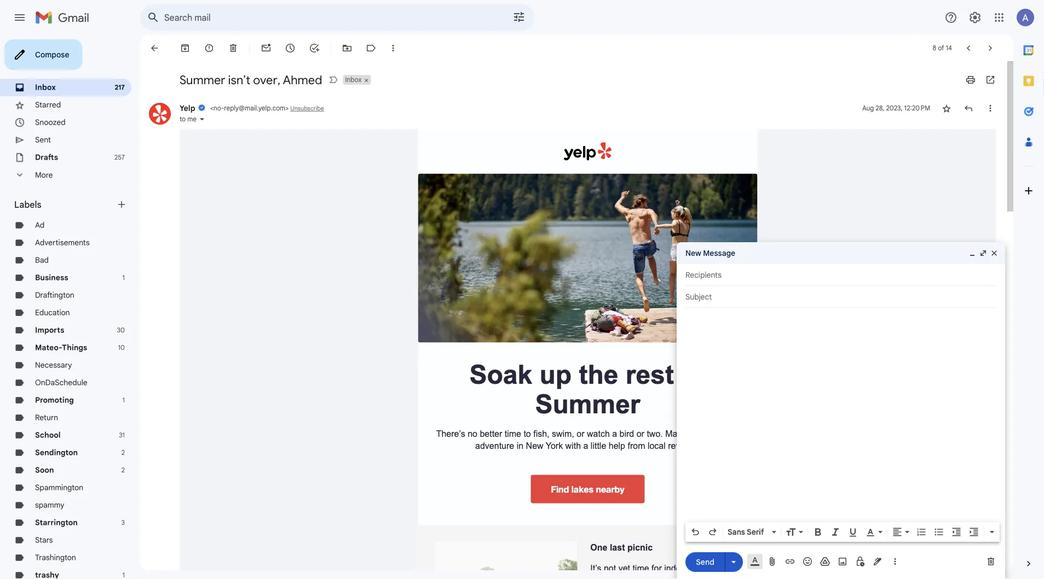 Task type: vqa. For each thing, say whether or not it's contained in the screenshot.
OF inside the Soak up the rest of Summer
yes



Task type: describe. For each thing, give the bounding box(es) containing it.
things
[[62, 343, 87, 353]]

over,
[[253, 72, 280, 88]]

send
[[696, 558, 714, 567]]

time for soak up the rest of summer
[[505, 430, 521, 440]]

14
[[946, 44, 952, 52]]

the
[[579, 361, 618, 390]]

inbox for 'inbox' button
[[345, 76, 362, 84]]

italic ‪(⌘i)‬ image
[[830, 527, 841, 538]]

lakes
[[572, 485, 594, 495]]

return
[[35, 413, 58, 423]]

drafts
[[35, 153, 58, 162]]

summer inside soak up the rest of summer
[[535, 390, 640, 420]]

education
[[35, 308, 70, 318]]

sans serif option
[[726, 527, 770, 538]]

not starred image
[[941, 103, 952, 114]]

help
[[609, 442, 625, 452]]

your
[[612, 576, 629, 580]]

1 for business
[[122, 274, 125, 282]]

30
[[117, 327, 125, 335]]

aug 28, 2023, 12:20 pm cell
[[862, 103, 930, 114]]

no-
[[213, 104, 224, 113]]

find lakes nearby link
[[531, 476, 645, 504]]

sent link
[[35, 135, 51, 145]]

york
[[546, 442, 563, 452]]

0 vertical spatial of
[[938, 44, 944, 52]]

formatting options toolbar
[[686, 523, 1000, 543]]

find lakes nearby
[[551, 485, 625, 495]]

trashington
[[35, 554, 76, 563]]

recipients
[[686, 271, 722, 280]]

mateo-
[[35, 343, 62, 353]]

advertisements
[[35, 238, 90, 248]]

1 horizontal spatial a
[[612, 430, 617, 440]]

ad
[[35, 221, 45, 230]]

unsubscribe link
[[290, 105, 324, 112]]

send button
[[686, 553, 725, 573]]

of inside soak up the rest of summer
[[681, 361, 706, 390]]

message
[[703, 249, 735, 258]]

sendington link
[[35, 448, 78, 458]]

starred
[[35, 100, 61, 110]]

bulleted list ‪(⌘⇧8)‬ image
[[934, 527, 945, 538]]

not
[[604, 564, 616, 574]]

yelp cell
[[180, 103, 290, 113]]

close image
[[990, 249, 999, 258]]

unsubscribe
[[290, 105, 324, 112]]

to me
[[180, 115, 197, 123]]

new message dialog
[[677, 243, 1005, 580]]

trashington link
[[35, 554, 76, 563]]

imports link
[[35, 326, 64, 335]]

imports
[[35, 326, 64, 335]]

217
[[115, 84, 125, 92]]

31
[[119, 432, 125, 440]]

rest
[[626, 361, 674, 390]]

one
[[590, 544, 608, 553]]

reviews.
[[668, 442, 700, 452]]

soon link
[[35, 466, 54, 476]]

older image
[[985, 43, 996, 54]]

delete image
[[228, 43, 239, 54]]

Subject field
[[686, 292, 997, 303]]

drafts link
[[35, 153, 58, 162]]

more image
[[388, 43, 399, 54]]

0 vertical spatial to
[[180, 115, 186, 123]]

underline ‪(⌘u)‬ image
[[848, 528, 859, 539]]

draftington
[[35, 291, 74, 300]]

local
[[648, 442, 666, 452]]

gmail image
[[35, 7, 95, 28]]

snooze image
[[285, 43, 296, 54]]

inbox for inbox link
[[35, 83, 56, 92]]

< no-reply@mail.yelp.com >
[[210, 104, 289, 113]]

adventure
[[475, 442, 514, 452]]

more options image
[[892, 557, 899, 568]]

new message
[[686, 249, 735, 258]]

labels heading
[[14, 199, 116, 210]]

soak
[[470, 361, 532, 390]]

search mail image
[[143, 8, 163, 27]]

promoting
[[35, 396, 74, 405]]

from
[[628, 442, 645, 452]]

lakes image
[[418, 174, 758, 343]]

labels navigation
[[0, 35, 140, 580]]

watch
[[587, 430, 610, 440]]

summer isn't over, ahmed
[[180, 72, 322, 88]]

0 horizontal spatial summer
[[180, 72, 225, 88]]

12:20 pm
[[904, 104, 930, 113]]

indent more ‪(⌘])‬ image
[[969, 527, 980, 538]]

labels
[[14, 199, 41, 210]]

compose button
[[4, 39, 82, 70]]

new inside dialog
[[686, 249, 701, 258]]

insert files using drive image
[[820, 557, 831, 568]]

draftington link
[[35, 291, 74, 300]]

settings image
[[969, 11, 982, 24]]

advertisements link
[[35, 238, 90, 248]]

discard draft ‪(⌘⇧d)‬ image
[[986, 557, 997, 568]]

serif
[[747, 528, 764, 537]]

no
[[468, 430, 477, 440]]

numbered list ‪(⌘⇧7)‬ image
[[916, 527, 927, 538]]

snoozed
[[35, 118, 66, 127]]

sans serif
[[728, 528, 764, 537]]

necessary
[[35, 361, 72, 370]]

yelp inc. image
[[149, 103, 171, 125]]

archive image
[[180, 43, 191, 54]]

verified sender image
[[198, 104, 206, 112]]



Task type: locate. For each thing, give the bounding box(es) containing it.
show details image
[[199, 116, 205, 123]]

yelp
[[180, 103, 195, 113]]

there's no better time to fish, swim, or watch a bird or two. make every day an adventure in new york with a little help from local reviews.
[[436, 430, 739, 452]]

starrington link
[[35, 519, 78, 528]]

more send options image
[[728, 557, 739, 568]]

more
[[35, 170, 53, 180]]

2023,
[[886, 104, 903, 113]]

new inside there's no better time to fish, swim, or watch a bird or two. make every day an adventure in new york with a little help from local reviews.
[[526, 442, 544, 452]]

1 vertical spatial of
[[681, 361, 706, 390]]

fish,
[[533, 430, 550, 440]]

inbox inside the labels navigation
[[35, 83, 56, 92]]

summer down the
[[535, 390, 640, 420]]

it's not yet time for indoor hangs. grab your charcuterie board an
[[590, 564, 722, 580]]

add to tasks image
[[309, 43, 320, 54]]

insert emoji ‪(⌘⇧2)‬ image
[[802, 557, 813, 568]]

1 horizontal spatial summer
[[535, 390, 640, 420]]

or up from
[[637, 430, 644, 440]]

or
[[577, 430, 585, 440], [637, 430, 644, 440]]

1 up 31
[[122, 397, 125, 405]]

2 1 from the top
[[122, 397, 125, 405]]

2 or from the left
[[637, 430, 644, 440]]

1 vertical spatial a
[[583, 442, 588, 452]]

of right "8"
[[938, 44, 944, 52]]

time inside there's no better time to fish, swim, or watch a bird or two. make every day an adventure in new york with a little help from local reviews.
[[505, 430, 521, 440]]

2 2 from the top
[[121, 467, 125, 475]]

spammy link
[[35, 501, 64, 511]]

new up recipients at the right top of page
[[686, 249, 701, 258]]

a left little
[[583, 442, 588, 452]]

business
[[35, 273, 68, 283]]

to left fish,
[[524, 430, 531, 440]]

28,
[[876, 104, 885, 113]]

0 horizontal spatial to
[[180, 115, 186, 123]]

newer image
[[963, 43, 974, 54]]

or up the with
[[577, 430, 585, 440]]

1 horizontal spatial new
[[686, 249, 701, 258]]

of right "rest"
[[681, 361, 706, 390]]

0 vertical spatial 2
[[121, 449, 125, 458]]

main menu image
[[13, 11, 26, 24]]

1 up 30
[[122, 274, 125, 282]]

compose
[[35, 50, 69, 59]]

toggle confidential mode image
[[855, 557, 866, 568]]

8 of 14
[[933, 44, 952, 52]]

1 horizontal spatial time
[[633, 564, 649, 574]]

1 vertical spatial new
[[526, 442, 544, 452]]

bad link
[[35, 256, 49, 265]]

to inside there's no better time to fish, swim, or watch a bird or two. make every day an adventure in new york with a little help from local reviews.
[[524, 430, 531, 440]]

0 vertical spatial summer
[[180, 72, 225, 88]]

bold ‪(⌘b)‬ image
[[813, 527, 824, 538]]

in
[[517, 442, 524, 452]]

yet
[[619, 564, 630, 574]]

stars
[[35, 536, 53, 546]]

1 vertical spatial 1
[[122, 397, 125, 405]]

business link
[[35, 273, 68, 283]]

1 vertical spatial time
[[633, 564, 649, 574]]

tab list
[[1014, 35, 1044, 540]]

there's
[[436, 430, 465, 440]]

a left bird
[[612, 430, 617, 440]]

nearby
[[596, 485, 625, 495]]

snoozed link
[[35, 118, 66, 127]]

8
[[933, 44, 936, 52]]

0 vertical spatial time
[[505, 430, 521, 440]]

me
[[187, 115, 197, 123]]

labels image
[[366, 43, 377, 54]]

board
[[678, 576, 700, 580]]

0 horizontal spatial time
[[505, 430, 521, 440]]

1 vertical spatial summer
[[535, 390, 640, 420]]

spammington link
[[35, 484, 83, 493]]

0 vertical spatial a
[[612, 430, 617, 440]]

time for one last picnic
[[633, 564, 649, 574]]

ondaschedule link
[[35, 378, 87, 388]]

parks image
[[435, 543, 577, 580]]

indent less ‪(⌘[)‬ image
[[951, 527, 962, 538]]

attach files image
[[767, 557, 778, 568]]

1 horizontal spatial to
[[524, 430, 531, 440]]

summer up verified sender image
[[180, 72, 225, 88]]

1 for promoting
[[122, 397, 125, 405]]

indoor
[[664, 564, 689, 574]]

mateo-things link
[[35, 343, 87, 353]]

support image
[[945, 11, 958, 24]]

sent
[[35, 135, 51, 145]]

swim,
[[552, 430, 574, 440]]

it's
[[590, 564, 602, 574]]

pop out image
[[979, 249, 988, 258]]

time
[[505, 430, 521, 440], [633, 564, 649, 574]]

time up in
[[505, 430, 521, 440]]

to left me
[[180, 115, 186, 123]]

redo ‪(⌘y)‬ image
[[707, 527, 718, 538]]

back to inbox image
[[149, 43, 160, 54]]

little
[[591, 442, 606, 452]]

with
[[565, 442, 581, 452]]

sendington
[[35, 448, 78, 458]]

1 horizontal spatial inbox
[[345, 76, 362, 84]]

soon
[[35, 466, 54, 476]]

1 horizontal spatial of
[[938, 44, 944, 52]]

undo ‪(⌘z)‬ image
[[690, 527, 701, 538]]

charcuterie
[[632, 576, 675, 580]]

aug
[[862, 104, 874, 113]]

grab
[[590, 576, 610, 580]]

time up the charcuterie
[[633, 564, 649, 574]]

2 for sendington
[[121, 449, 125, 458]]

None search field
[[140, 4, 534, 31]]

every
[[689, 430, 711, 440]]

1 vertical spatial to
[[524, 430, 531, 440]]

time inside it's not yet time for indoor hangs. grab your charcuterie board an
[[633, 564, 649, 574]]

inbox up starred link
[[35, 83, 56, 92]]

1 2 from the top
[[121, 449, 125, 458]]

insert signature image
[[872, 557, 883, 568]]

0 horizontal spatial a
[[583, 442, 588, 452]]

inbox inside button
[[345, 76, 362, 84]]

new down fish,
[[526, 442, 544, 452]]

move to image
[[342, 43, 353, 54]]

one last picnic
[[590, 544, 653, 553]]

yelp logo image
[[564, 142, 612, 161]]

bad
[[35, 256, 49, 265]]

1 1 from the top
[[122, 274, 125, 282]]

more button
[[0, 166, 131, 184]]

school link
[[35, 431, 61, 441]]

inbox button
[[343, 75, 363, 85]]

better
[[480, 430, 502, 440]]

ad link
[[35, 221, 45, 230]]

hangs.
[[691, 564, 717, 574]]

0 horizontal spatial inbox
[[35, 83, 56, 92]]

257
[[114, 154, 125, 162]]

summer
[[180, 72, 225, 88], [535, 390, 640, 420]]

spammington
[[35, 484, 83, 493]]

school
[[35, 431, 61, 441]]

inbox link
[[35, 83, 56, 92]]

insert photo image
[[837, 557, 848, 568]]

1 vertical spatial 2
[[121, 467, 125, 475]]

sans
[[728, 528, 745, 537]]

Search mail text field
[[164, 12, 482, 23]]

starred link
[[35, 100, 61, 110]]

inbox down move to "image" on the top left of the page
[[345, 76, 362, 84]]

Message Body text field
[[686, 314, 997, 520]]

3
[[121, 519, 125, 528]]

0 vertical spatial 1
[[122, 274, 125, 282]]

promoting link
[[35, 396, 74, 405]]

insert link ‪(⌘k)‬ image
[[785, 557, 796, 568]]

2 for soon
[[121, 467, 125, 475]]

new
[[686, 249, 701, 258], [526, 442, 544, 452]]

make
[[665, 430, 687, 440]]

mateo-things
[[35, 343, 87, 353]]

1 horizontal spatial or
[[637, 430, 644, 440]]

0 vertical spatial new
[[686, 249, 701, 258]]

1 or from the left
[[577, 430, 585, 440]]

0 horizontal spatial of
[[681, 361, 706, 390]]

minimize image
[[968, 249, 977, 258]]

inbox
[[345, 76, 362, 84], [35, 83, 56, 92]]

ahmed
[[283, 72, 322, 88]]

more formatting options image
[[987, 527, 998, 538]]

0 horizontal spatial or
[[577, 430, 585, 440]]

picnic
[[627, 544, 653, 553]]

report spam image
[[204, 43, 215, 54]]

return link
[[35, 413, 58, 423]]

last
[[610, 544, 625, 553]]

day
[[713, 430, 727, 440]]

advanced search options image
[[508, 6, 530, 28]]

reply@mail.yelp.com
[[224, 104, 285, 113]]

Not starred checkbox
[[941, 103, 952, 114]]

for
[[652, 564, 662, 574]]

0 horizontal spatial new
[[526, 442, 544, 452]]



